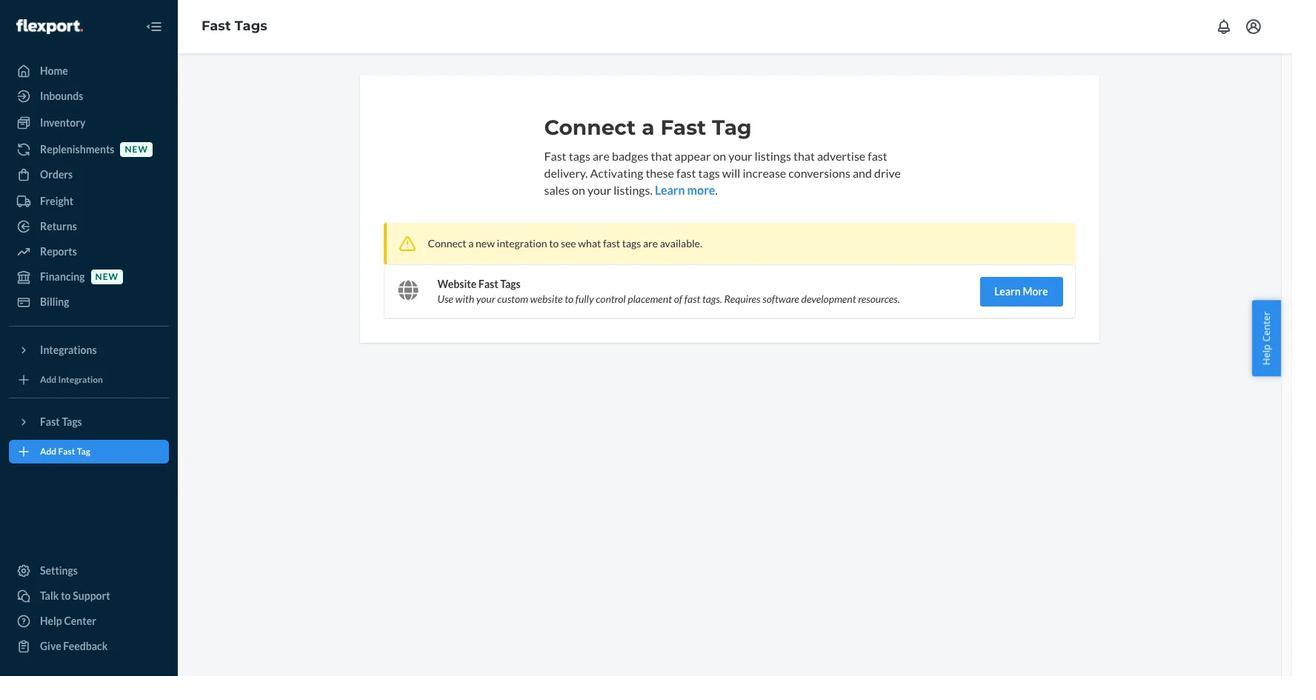 Task type: locate. For each thing, give the bounding box(es) containing it.
activating
[[590, 166, 643, 180]]

new for financing
[[95, 271, 119, 283]]

fast right of
[[684, 292, 700, 305]]

tags up delivery.
[[569, 149, 590, 163]]

1 vertical spatial help center
[[40, 615, 96, 628]]

give feedback button
[[9, 635, 169, 659]]

0 vertical spatial new
[[125, 144, 148, 155]]

to left fully
[[565, 292, 573, 305]]

1 vertical spatial connect
[[428, 237, 466, 249]]

1 add from the top
[[40, 374, 56, 386]]

a up website
[[468, 237, 474, 249]]

and
[[853, 166, 872, 180]]

help
[[1260, 344, 1273, 365], [40, 615, 62, 628]]

fast up learn more .
[[677, 166, 696, 180]]

fast up delivery.
[[544, 149, 567, 163]]

fast down fast tags dropdown button
[[58, 446, 75, 457]]

add down fast tags dropdown button
[[40, 446, 56, 457]]

help center inside button
[[1260, 311, 1273, 365]]

tags
[[569, 149, 590, 163], [698, 166, 720, 180], [622, 237, 641, 249]]

add for add integration
[[40, 374, 56, 386]]

add integration link
[[9, 368, 169, 392]]

connect up website
[[428, 237, 466, 249]]

new up orders link
[[125, 144, 148, 155]]

listings
[[755, 149, 791, 163]]

are
[[593, 149, 610, 163], [643, 237, 658, 249]]

0 horizontal spatial learn
[[655, 183, 685, 197]]

conversions
[[789, 166, 851, 180]]

1 horizontal spatial tags
[[235, 18, 267, 34]]

talk
[[40, 590, 59, 602]]

0 vertical spatial fast tags
[[202, 18, 267, 34]]

0 horizontal spatial help
[[40, 615, 62, 628]]

fast up add fast tag
[[40, 416, 60, 428]]

home link
[[9, 59, 169, 83]]

1 horizontal spatial a
[[642, 115, 655, 140]]

to left the "see"
[[549, 237, 559, 249]]

connect up badges
[[544, 115, 636, 140]]

1 vertical spatial your
[[588, 183, 611, 197]]

connect a fast tag
[[544, 115, 752, 140]]

on up will at the right
[[713, 149, 726, 163]]

1 horizontal spatial help
[[1260, 344, 1273, 365]]

settings link
[[9, 559, 169, 583]]

0 vertical spatial help
[[1260, 344, 1273, 365]]

1 horizontal spatial are
[[643, 237, 658, 249]]

tags right what
[[622, 237, 641, 249]]

your down activating
[[588, 183, 611, 197]]

a for fast
[[642, 115, 655, 140]]

2 horizontal spatial tags
[[698, 166, 720, 180]]

2 vertical spatial new
[[95, 271, 119, 283]]

0 horizontal spatial are
[[593, 149, 610, 163]]

help center
[[1260, 311, 1273, 365], [40, 615, 96, 628]]

development
[[801, 292, 856, 305]]

connect a new integration to see what fast tags are available.
[[428, 237, 702, 249]]

2 horizontal spatial to
[[565, 292, 573, 305]]

fast tags inside fast tags dropdown button
[[40, 416, 82, 428]]

1 vertical spatial tags
[[698, 166, 720, 180]]

see
[[561, 237, 576, 249]]

connect for connect a new integration to see what fast tags are available.
[[428, 237, 466, 249]]

help inside help center button
[[1260, 344, 1273, 365]]

1 vertical spatial a
[[468, 237, 474, 249]]

of
[[674, 292, 682, 305]]

1 horizontal spatial tags
[[622, 237, 641, 249]]

0 horizontal spatial a
[[468, 237, 474, 249]]

1 vertical spatial add
[[40, 446, 56, 457]]

that
[[651, 149, 672, 163], [793, 149, 815, 163]]

your right with
[[476, 292, 495, 305]]

new for replenishments
[[125, 144, 148, 155]]

1 horizontal spatial learn
[[995, 285, 1021, 298]]

1 vertical spatial to
[[565, 292, 573, 305]]

0 vertical spatial connect
[[544, 115, 636, 140]]

your
[[729, 149, 752, 163], [588, 183, 611, 197], [476, 292, 495, 305]]

1 vertical spatial tags
[[500, 278, 521, 290]]

add
[[40, 374, 56, 386], [40, 446, 56, 457]]

replenishments
[[40, 143, 114, 156]]

0 vertical spatial center
[[1260, 311, 1273, 342]]

tags
[[235, 18, 267, 34], [500, 278, 521, 290], [62, 416, 82, 428]]

fast inside fast tags are badges that appear on your listings that advertise fast delivery. activating these fast tags will increase conversions and drive sales on your listings.
[[544, 149, 567, 163]]

0 vertical spatial to
[[549, 237, 559, 249]]

1 vertical spatial fast tags
[[40, 416, 82, 428]]

1 horizontal spatial new
[[125, 144, 148, 155]]

tag
[[712, 115, 752, 140], [77, 446, 90, 457]]

add fast tag link
[[9, 440, 169, 464]]

0 horizontal spatial to
[[61, 590, 71, 602]]

tags up .
[[698, 166, 720, 180]]

1 horizontal spatial your
[[588, 183, 611, 197]]

1 vertical spatial center
[[64, 615, 96, 628]]

1 vertical spatial new
[[476, 237, 495, 249]]

0 horizontal spatial on
[[572, 183, 585, 197]]

sales
[[544, 183, 570, 197]]

orders
[[40, 168, 73, 181]]

more
[[1023, 285, 1048, 298]]

learn left more
[[995, 285, 1021, 298]]

learn
[[655, 183, 685, 197], [995, 285, 1021, 298]]

tag down fast tags dropdown button
[[77, 446, 90, 457]]

2 horizontal spatial your
[[729, 149, 752, 163]]

2 horizontal spatial tags
[[500, 278, 521, 290]]

add left integration at bottom
[[40, 374, 56, 386]]

0 vertical spatial help center
[[1260, 311, 1273, 365]]

listings.
[[614, 183, 653, 197]]

fast
[[202, 18, 231, 34], [660, 115, 706, 140], [544, 149, 567, 163], [479, 278, 498, 290], [40, 416, 60, 428], [58, 446, 75, 457]]

2 vertical spatial to
[[61, 590, 71, 602]]

0 vertical spatial a
[[642, 115, 655, 140]]

close navigation image
[[145, 18, 163, 36]]

add integration
[[40, 374, 103, 386]]

2 vertical spatial your
[[476, 292, 495, 305]]

flexport logo image
[[16, 19, 83, 34]]

0 horizontal spatial new
[[95, 271, 119, 283]]

returns
[[40, 220, 77, 233]]

1 horizontal spatial help center
[[1260, 311, 1273, 365]]

1 horizontal spatial tag
[[712, 115, 752, 140]]

2 that from the left
[[793, 149, 815, 163]]

0 vertical spatial tags
[[569, 149, 590, 163]]

2 vertical spatial tags
[[622, 237, 641, 249]]

1 horizontal spatial on
[[713, 149, 726, 163]]

fast right close navigation icon
[[202, 18, 231, 34]]

0 vertical spatial add
[[40, 374, 56, 386]]

talk to support
[[40, 590, 110, 602]]

0 vertical spatial are
[[593, 149, 610, 163]]

are up activating
[[593, 149, 610, 163]]

0 horizontal spatial connect
[[428, 237, 466, 249]]

billing link
[[9, 290, 169, 314]]

.
[[715, 183, 718, 197]]

new down reports link
[[95, 271, 119, 283]]

feedback
[[63, 640, 108, 653]]

2 add from the top
[[40, 446, 56, 457]]

center
[[1260, 311, 1273, 342], [64, 615, 96, 628]]

to right talk
[[61, 590, 71, 602]]

connect
[[544, 115, 636, 140], [428, 237, 466, 249]]

1 vertical spatial help
[[40, 615, 62, 628]]

that up conversions
[[793, 149, 815, 163]]

0 vertical spatial your
[[729, 149, 752, 163]]

are left available.
[[643, 237, 658, 249]]

1 horizontal spatial that
[[793, 149, 815, 163]]

learn down these
[[655, 183, 685, 197]]

learn inside button
[[995, 285, 1021, 298]]

financing
[[40, 270, 85, 283]]

0 horizontal spatial tag
[[77, 446, 90, 457]]

0 horizontal spatial that
[[651, 149, 672, 163]]

new left "integration"
[[476, 237, 495, 249]]

0 horizontal spatial tags
[[62, 416, 82, 428]]

to
[[549, 237, 559, 249], [565, 292, 573, 305], [61, 590, 71, 602]]

fast right what
[[603, 237, 620, 249]]

that up these
[[651, 149, 672, 163]]

integration
[[58, 374, 103, 386]]

on
[[713, 149, 726, 163], [572, 183, 585, 197]]

1 horizontal spatial center
[[1260, 311, 1273, 342]]

1 vertical spatial tag
[[77, 446, 90, 457]]

1 horizontal spatial to
[[549, 237, 559, 249]]

1 horizontal spatial connect
[[544, 115, 636, 140]]

1 that from the left
[[651, 149, 672, 163]]

tags inside website fast tags use with your custom website to fully control placement of fast tags. requires software development resources.
[[500, 278, 521, 290]]

tag up will at the right
[[712, 115, 752, 140]]

a
[[642, 115, 655, 140], [468, 237, 474, 249]]

1 vertical spatial learn
[[995, 285, 1021, 298]]

learn more .
[[655, 183, 718, 197]]

0 vertical spatial learn
[[655, 183, 685, 197]]

advertise
[[817, 149, 866, 163]]

home
[[40, 64, 68, 77]]

0 horizontal spatial tags
[[569, 149, 590, 163]]

0 horizontal spatial fast tags
[[40, 416, 82, 428]]

on down delivery.
[[572, 183, 585, 197]]

fast up appear
[[660, 115, 706, 140]]

connect for connect a fast tag
[[544, 115, 636, 140]]

reports link
[[9, 240, 169, 264]]

will
[[722, 166, 741, 180]]

your up will at the right
[[729, 149, 752, 163]]

fast up custom
[[479, 278, 498, 290]]

0 vertical spatial tags
[[235, 18, 267, 34]]

2 vertical spatial tags
[[62, 416, 82, 428]]

fast tags
[[202, 18, 267, 34], [40, 416, 82, 428]]

help inside help center link
[[40, 615, 62, 628]]

new
[[125, 144, 148, 155], [476, 237, 495, 249], [95, 271, 119, 283]]

add for add fast tag
[[40, 446, 56, 457]]

to inside website fast tags use with your custom website to fully control placement of fast tags. requires software development resources.
[[565, 292, 573, 305]]

a up badges
[[642, 115, 655, 140]]

0 horizontal spatial your
[[476, 292, 495, 305]]



Task type: vqa. For each thing, say whether or not it's contained in the screenshot.
'CRITERIA'
no



Task type: describe. For each thing, give the bounding box(es) containing it.
support
[[73, 590, 110, 602]]

your inside website fast tags use with your custom website to fully control placement of fast tags. requires software development resources.
[[476, 292, 495, 305]]

0 horizontal spatial center
[[64, 615, 96, 628]]

1 vertical spatial are
[[643, 237, 658, 249]]

integrations button
[[9, 339, 169, 362]]

help center link
[[9, 610, 169, 634]]

website
[[530, 292, 563, 305]]

website fast tags use with your custom website to fully control placement of fast tags. requires software development resources.
[[438, 278, 900, 305]]

center inside button
[[1260, 311, 1273, 342]]

1 horizontal spatial fast tags
[[202, 18, 267, 34]]

open account menu image
[[1245, 18, 1263, 36]]

fast inside dropdown button
[[40, 416, 60, 428]]

to inside button
[[61, 590, 71, 602]]

0 horizontal spatial help center
[[40, 615, 96, 628]]

fully
[[575, 292, 594, 305]]

0 vertical spatial tag
[[712, 115, 752, 140]]

tags inside dropdown button
[[62, 416, 82, 428]]

fast tags button
[[9, 410, 169, 434]]

billing
[[40, 296, 69, 308]]

use
[[438, 292, 453, 305]]

more
[[687, 183, 715, 197]]

0 vertical spatial on
[[713, 149, 726, 163]]

orders link
[[9, 163, 169, 187]]

fast tags are badges that appear on your listings that advertise fast delivery. activating these fast tags will increase conversions and drive sales on your listings.
[[544, 149, 901, 197]]

inbounds
[[40, 90, 83, 102]]

learn for learn more .
[[655, 183, 685, 197]]

what
[[578, 237, 601, 249]]

placement
[[628, 292, 672, 305]]

a for new
[[468, 237, 474, 249]]

learn more
[[995, 285, 1048, 298]]

integrations
[[40, 344, 97, 356]]

these
[[646, 166, 674, 180]]

help center button
[[1253, 300, 1281, 376]]

are inside fast tags are badges that appear on your listings that advertise fast delivery. activating these fast tags will increase conversions and drive sales on your listings.
[[593, 149, 610, 163]]

learn more button
[[655, 182, 715, 199]]

globe image
[[398, 280, 418, 300]]

open notifications image
[[1215, 18, 1233, 36]]

1 vertical spatial on
[[572, 183, 585, 197]]

requires
[[724, 292, 761, 305]]

increase
[[743, 166, 786, 180]]

software
[[763, 292, 799, 305]]

custom
[[497, 292, 528, 305]]

inventory
[[40, 116, 85, 129]]

with
[[455, 292, 474, 305]]

fast up the drive
[[868, 149, 887, 163]]

inbounds link
[[9, 84, 169, 108]]

fast inside website fast tags use with your custom website to fully control placement of fast tags. requires software development resources.
[[684, 292, 700, 305]]

control
[[596, 292, 626, 305]]

delivery.
[[544, 166, 588, 180]]

available.
[[660, 237, 702, 249]]

learn for learn more
[[995, 285, 1021, 298]]

tags.
[[702, 292, 722, 305]]

badges
[[612, 149, 649, 163]]

reports
[[40, 245, 77, 258]]

freight link
[[9, 190, 169, 213]]

returns link
[[9, 215, 169, 239]]

add fast tag
[[40, 446, 90, 457]]

website
[[438, 278, 477, 290]]

integration
[[497, 237, 547, 249]]

give feedback
[[40, 640, 108, 653]]

give
[[40, 640, 61, 653]]

resources.
[[858, 292, 900, 305]]

settings
[[40, 565, 78, 577]]

drive
[[874, 166, 901, 180]]

learn more button
[[980, 277, 1063, 306]]

talk to support button
[[9, 585, 169, 608]]

inventory link
[[9, 111, 169, 135]]

appear
[[675, 149, 711, 163]]

fast tags link
[[202, 18, 267, 34]]

fast inside website fast tags use with your custom website to fully control placement of fast tags. requires software development resources.
[[479, 278, 498, 290]]

freight
[[40, 195, 73, 207]]

2 horizontal spatial new
[[476, 237, 495, 249]]



